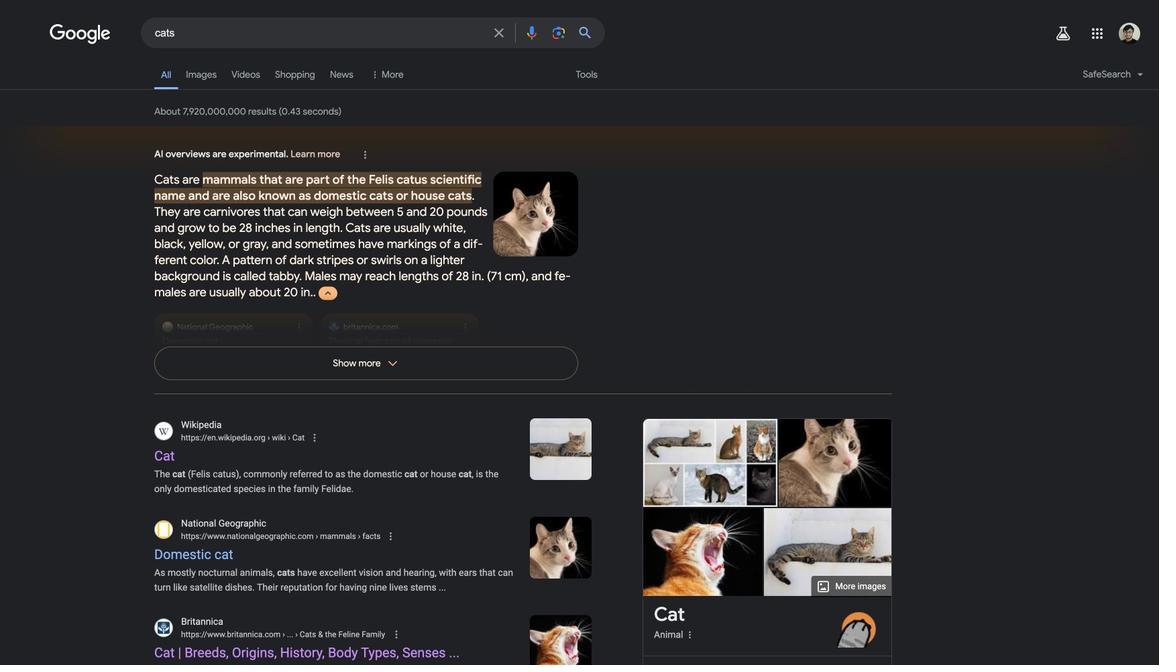 Task type: vqa. For each thing, say whether or not it's contained in the screenshot.
"Mon, Jan 22" element
no



Task type: locate. For each thing, give the bounding box(es) containing it.
navigation
[[0, 59, 1159, 97]]

cat | breeds, origins, history, body types, senses, behavior ... image
[[643, 509, 765, 596]]

heading
[[654, 604, 685, 626]]

upload.wikimedia.org/wikipedia/commons/0/0b/cat_po... image
[[643, 419, 778, 507]]

cat - wikipedia image
[[760, 509, 904, 596]]

list
[[154, 314, 578, 392]]

None text field
[[181, 432, 305, 444], [266, 433, 305, 443], [314, 532, 381, 541], [281, 630, 385, 640], [181, 432, 305, 444], [266, 433, 305, 443], [314, 532, 381, 541], [281, 630, 385, 640]]

search by image image
[[551, 25, 567, 41]]

more options image
[[683, 629, 697, 642], [685, 630, 695, 641]]

None text field
[[181, 530, 381, 543], [181, 629, 385, 641], [181, 530, 381, 543], [181, 629, 385, 641]]

Search text field
[[155, 25, 483, 42]]

cats from www.nationalgeographic.com image
[[530, 517, 592, 579]]

search by voice image
[[524, 25, 540, 41]]

None search field
[[0, 17, 605, 48]]



Task type: describe. For each thing, give the bounding box(es) containing it.
search labs image
[[1055, 25, 1071, 42]]

cats from www.britannica.com image
[[530, 616, 592, 665]]

google image
[[50, 24, 111, 44]]

cats from en.wikipedia.org image
[[530, 419, 592, 480]]

domestic cat image
[[779, 394, 892, 507]]



